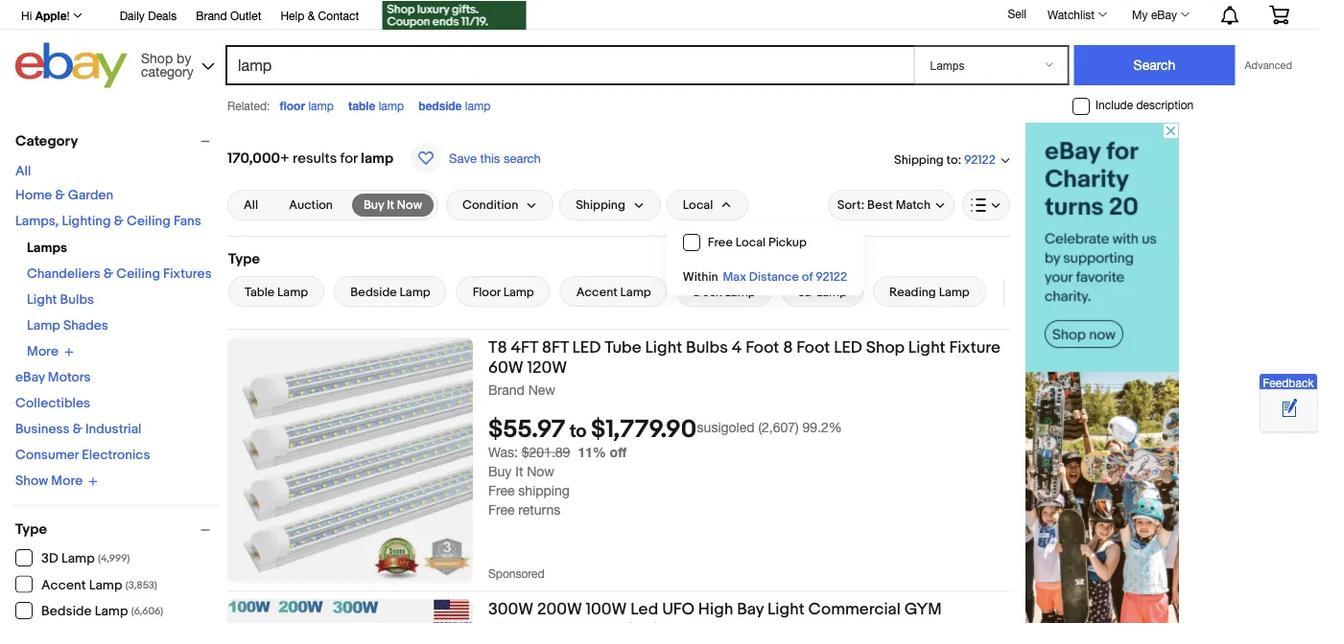 Task type: describe. For each thing, give the bounding box(es) containing it.
(3,853)
[[126, 580, 157, 592]]

show more button
[[15, 474, 98, 490]]

save
[[449, 151, 477, 166]]

0 vertical spatial type
[[228, 251, 260, 268]]

home
[[15, 188, 52, 204]]

bedside lamp
[[419, 99, 491, 112]]

ufo
[[662, 600, 695, 620]]

include
[[1096, 98, 1134, 112]]

92122 inside shipping to : 92122
[[965, 153, 996, 168]]

it inside text field
[[387, 198, 394, 213]]

none submit inside shop by category banner
[[1075, 45, 1236, 85]]

170,000
[[227, 150, 280, 167]]

sell
[[1008, 7, 1027, 20]]

bedside lamp
[[351, 285, 431, 300]]

+
[[280, 150, 290, 167]]

industrial inside 300w 200w 100w led ufo high bay light commercial gym warehouse industrial garage
[[577, 620, 646, 624]]

lamp for accent lamp (3,853)
[[89, 578, 122, 594]]

ebay motors link
[[15, 370, 91, 386]]

off
[[610, 445, 627, 460]]

garden
[[68, 188, 114, 204]]

more button
[[27, 344, 74, 360]]

3d lamp (4,999)
[[41, 551, 130, 568]]

lamp for floor lamp
[[309, 99, 334, 112]]

light left the fixture
[[909, 338, 946, 358]]

300w 200w 100w led ufo high bay light commercial gym warehouse industrial garage
[[489, 600, 942, 624]]

buy it now
[[364, 198, 422, 213]]

lamp for bedside lamp
[[400, 285, 431, 300]]

best
[[868, 198, 893, 213]]

shop by category button
[[132, 43, 219, 84]]

lamp for bedside lamp
[[465, 99, 491, 112]]

my ebay link
[[1122, 3, 1199, 26]]

ebay inside ebay motors collectibles business & industrial consumer electronics
[[15, 370, 45, 386]]

lamp inside main content
[[361, 150, 394, 167]]

bedside for bedside lamp (6,606)
[[41, 604, 92, 621]]

bay
[[737, 600, 764, 620]]

lamp for 3d lamp (4,999)
[[61, 551, 95, 568]]

for
[[340, 150, 358, 167]]

shop by category banner
[[11, 0, 1304, 93]]

include description
[[1096, 98, 1194, 112]]

account navigation
[[11, 0, 1304, 32]]

my
[[1133, 8, 1148, 21]]

listing options selector. list view selected. image
[[971, 198, 1002, 213]]

lamp for table lamp
[[379, 99, 404, 112]]

auction link
[[278, 194, 345, 217]]

buy inside '$55.97 to $1,779.90 susigoled (2,607) 99.2% was: $201.89 11% off buy it now free shipping free returns'
[[489, 464, 512, 480]]

accent lamp link
[[560, 276, 668, 307]]

lamps chandeliers & ceiling fixtures light bulbs lamp shades
[[27, 240, 212, 335]]

table lamp
[[348, 99, 404, 112]]

1 vertical spatial all link
[[232, 194, 270, 217]]

hi apple !
[[21, 9, 70, 22]]

results
[[293, 150, 337, 167]]

within
[[683, 270, 719, 285]]

condition button
[[446, 190, 554, 221]]

show
[[15, 474, 48, 490]]

industrial inside ebay motors collectibles business & industrial consumer electronics
[[85, 422, 142, 438]]

light inside 300w 200w 100w led ufo high bay light commercial gym warehouse industrial garage
[[768, 600, 805, 620]]

advertisement region
[[1026, 123, 1180, 624]]

table lamp
[[245, 285, 308, 300]]

$1,779.90
[[591, 416, 697, 446]]

consumer
[[15, 448, 79, 464]]

0 horizontal spatial type
[[15, 522, 47, 539]]

daily
[[120, 9, 145, 22]]

300w
[[489, 600, 534, 620]]

susigoled
[[697, 420, 755, 435]]

commercial
[[809, 600, 901, 620]]

$55.97 to $1,779.90 susigoled (2,607) 99.2% was: $201.89 11% off buy it now free shipping free returns
[[489, 416, 843, 518]]

8
[[783, 338, 793, 358]]

now inside '$55.97 to $1,779.90 susigoled (2,607) 99.2% was: $201.89 11% off buy it now free shipping free returns'
[[527, 464, 555, 480]]

sort: best match
[[838, 198, 931, 213]]

lamp for accent lamp
[[621, 285, 651, 300]]

save this search
[[449, 151, 541, 166]]

daily deals link
[[120, 6, 177, 27]]

it inside '$55.97 to $1,779.90 susigoled (2,607) 99.2% was: $201.89 11% off buy it now free shipping free returns'
[[516, 464, 523, 480]]

shipping
[[519, 483, 570, 499]]

main content containing $55.97
[[227, 123, 1011, 624]]

floor
[[473, 285, 501, 300]]

reading lamp link
[[874, 276, 986, 307]]

shop inside t8 4ft 8ft led tube light bulbs 4 foot 8 foot led shop light fixture 60w 120w brand new
[[867, 338, 905, 358]]

chandeliers & ceiling fixtures link
[[27, 266, 212, 283]]

t8 4ft 8ft led tube light bulbs 4 foot 8 foot led shop light fixture 60w 120w link
[[489, 338, 1011, 382]]

11%
[[578, 445, 606, 460]]

floor lamp link
[[457, 276, 551, 307]]

apple
[[35, 9, 67, 22]]

feedback
[[1264, 376, 1315, 390]]

bulbs for 4
[[686, 338, 728, 358]]

60w
[[489, 358, 524, 378]]

reading
[[890, 285, 937, 300]]

hi
[[21, 9, 32, 22]]

table
[[245, 285, 275, 300]]

table lamp link
[[228, 276, 325, 307]]

distance
[[749, 270, 799, 285]]

& inside lamps chandeliers & ceiling fixtures light bulbs lamp shades
[[104, 266, 113, 283]]

fixtures
[[163, 266, 212, 283]]

business & industrial link
[[15, 422, 142, 438]]

shop by category
[[141, 50, 194, 79]]

chandeliers
[[27, 266, 101, 283]]

all for all link to the left
[[15, 164, 31, 180]]

lighting
[[62, 214, 111, 230]]

shipping button
[[560, 190, 661, 221]]

light bulbs link
[[27, 292, 94, 309]]

gym
[[905, 600, 942, 620]]

advanced
[[1245, 59, 1293, 72]]

0 vertical spatial free
[[708, 235, 733, 250]]

lamps, lighting & ceiling fans link
[[15, 214, 201, 230]]

1 foot from the left
[[746, 338, 780, 358]]

help & contact link
[[281, 6, 359, 27]]

shipping for shipping
[[576, 198, 626, 213]]

1 vertical spatial more
[[51, 474, 83, 490]]

search
[[504, 151, 541, 166]]

my ebay
[[1133, 8, 1178, 21]]



Task type: locate. For each thing, give the bounding box(es) containing it.
1 horizontal spatial industrial
[[577, 620, 646, 624]]

0 vertical spatial shop
[[141, 50, 173, 66]]

t8 4ft 8ft led tube light bulbs 4 foot 8 foot led shop light fixture 60w 120w brand new
[[489, 338, 1001, 398]]

shop inside "shop by category"
[[141, 50, 173, 66]]

all up the home
[[15, 164, 31, 180]]

& up consumer electronics link
[[73, 422, 82, 438]]

0 vertical spatial to
[[947, 152, 958, 167]]

0 horizontal spatial all
[[15, 164, 31, 180]]

help
[[281, 9, 305, 22]]

1 vertical spatial bulbs
[[686, 338, 728, 358]]

led right 8ft
[[573, 338, 601, 358]]

0 horizontal spatial buy
[[364, 198, 384, 213]]

bedside down buy it now link
[[351, 285, 397, 300]]

floor lamp
[[473, 285, 534, 300]]

brand left outlet
[[196, 9, 227, 22]]

brand inside account navigation
[[196, 9, 227, 22]]

0 horizontal spatial bedside
[[41, 604, 92, 621]]

2 vertical spatial free
[[489, 502, 515, 518]]

4
[[732, 338, 742, 358]]

pickup
[[769, 235, 807, 250]]

shop down "reading"
[[867, 338, 905, 358]]

shipping inside shipping to : 92122
[[895, 152, 944, 167]]

it right auction
[[387, 198, 394, 213]]

buy down was: on the left
[[489, 464, 512, 480]]

0 horizontal spatial foot
[[746, 338, 780, 358]]

1 led from the left
[[573, 338, 601, 358]]

0 vertical spatial ceiling
[[127, 214, 171, 230]]

0 vertical spatial all link
[[15, 164, 31, 180]]

fans
[[174, 214, 201, 230]]

shipping for shipping to : 92122
[[895, 152, 944, 167]]

more down consumer electronics link
[[51, 474, 83, 490]]

contact
[[318, 9, 359, 22]]

t8 4ft 8ft led tube light bulbs 4 foot 8 foot led shop light fixture 60w 120w image
[[227, 338, 473, 584]]

& right lighting
[[114, 214, 124, 230]]

brand outlet link
[[196, 6, 262, 27]]

category button
[[15, 132, 219, 150]]

lamp
[[277, 285, 308, 300], [400, 285, 431, 300], [504, 285, 534, 300], [621, 285, 651, 300], [725, 285, 756, 300], [817, 285, 848, 300], [939, 285, 970, 300], [27, 318, 60, 335], [61, 551, 95, 568], [89, 578, 122, 594], [95, 604, 128, 621]]

0 horizontal spatial 3d
[[41, 551, 58, 568]]

!
[[67, 9, 70, 22]]

condition
[[463, 198, 518, 213]]

to inside shipping to : 92122
[[947, 152, 958, 167]]

1 horizontal spatial foot
[[797, 338, 831, 358]]

lamp inside lamps chandeliers & ceiling fixtures light bulbs lamp shades
[[27, 318, 60, 335]]

1 vertical spatial ebay
[[15, 370, 45, 386]]

ebay right my
[[1152, 8, 1178, 21]]

lamp for bedside lamp (6,606)
[[95, 604, 128, 621]]

3d for 3d lamp
[[798, 285, 814, 300]]

it down was: on the left
[[516, 464, 523, 480]]

all link up the home
[[15, 164, 31, 180]]

ceiling left fixtures
[[116, 266, 160, 283]]

ceiling for fans
[[127, 214, 171, 230]]

1 horizontal spatial brand
[[489, 382, 525, 398]]

lamp for floor lamp
[[504, 285, 534, 300]]

300w 200w 100w led ufo high bay light commercial gym warehouse industrial garage image
[[227, 600, 473, 624]]

1 horizontal spatial local
[[736, 235, 766, 250]]

lamp right for
[[361, 150, 394, 167]]

1 horizontal spatial bulbs
[[686, 338, 728, 358]]

accent down 3d lamp (4,999)
[[41, 578, 86, 594]]

None submit
[[1075, 45, 1236, 85]]

daily deals
[[120, 9, 177, 22]]

1 vertical spatial 3d
[[41, 551, 58, 568]]

200w
[[537, 600, 582, 620]]

industrial up electronics
[[85, 422, 142, 438]]

bulbs inside lamps chandeliers & ceiling fixtures light bulbs lamp shades
[[60, 292, 94, 309]]

lamp
[[309, 99, 334, 112], [379, 99, 404, 112], [465, 99, 491, 112], [361, 150, 394, 167]]

lamp for 3d lamp
[[817, 285, 848, 300]]

0 vertical spatial it
[[387, 198, 394, 213]]

bedside down accent lamp (3,853)
[[41, 604, 92, 621]]

1 horizontal spatial 3d
[[798, 285, 814, 300]]

accent for accent lamp (3,853)
[[41, 578, 86, 594]]

related:
[[227, 99, 270, 112]]

$55.97
[[489, 416, 566, 446]]

1 vertical spatial it
[[516, 464, 523, 480]]

lamp right floor
[[309, 99, 334, 112]]

shipping left the : on the top right
[[895, 152, 944, 167]]

0 horizontal spatial ebay
[[15, 370, 45, 386]]

1 horizontal spatial buy
[[489, 464, 512, 480]]

1 vertical spatial shop
[[867, 338, 905, 358]]

bulbs
[[60, 292, 94, 309], [686, 338, 728, 358]]

3d up accent lamp (3,853)
[[41, 551, 58, 568]]

0 vertical spatial 3d
[[798, 285, 814, 300]]

high
[[699, 600, 734, 620]]

reading lamp
[[890, 285, 970, 300]]

bulbs left 4
[[686, 338, 728, 358]]

1 vertical spatial free
[[489, 483, 515, 499]]

all link down 170,000
[[232, 194, 270, 217]]

of
[[802, 270, 813, 285]]

0 horizontal spatial all link
[[15, 164, 31, 180]]

fixture
[[950, 338, 1001, 358]]

this
[[480, 151, 500, 166]]

bedside
[[419, 99, 462, 112]]

1 vertical spatial to
[[570, 421, 587, 444]]

1 horizontal spatial 92122
[[965, 153, 996, 168]]

desk
[[694, 285, 722, 300]]

92122 right the : on the top right
[[965, 153, 996, 168]]

lamp right bedside
[[465, 99, 491, 112]]

0 horizontal spatial accent
[[41, 578, 86, 594]]

1 vertical spatial buy
[[489, 464, 512, 480]]

1 vertical spatial ceiling
[[116, 266, 160, 283]]

collectibles link
[[15, 396, 90, 412]]

home & garden link
[[15, 188, 114, 204]]

floor lamp
[[280, 99, 334, 112]]

bulbs up shades
[[60, 292, 94, 309]]

Buy It Now selected text field
[[364, 197, 422, 214]]

free up max
[[708, 235, 733, 250]]

desk lamp
[[694, 285, 756, 300]]

1 vertical spatial all
[[244, 198, 258, 213]]

accent up tube
[[577, 285, 618, 300]]

& inside 'link'
[[308, 9, 315, 22]]

shop left by
[[141, 50, 173, 66]]

1 vertical spatial industrial
[[577, 620, 646, 624]]

1 horizontal spatial accent
[[577, 285, 618, 300]]

all inside main content
[[244, 198, 258, 213]]

to inside '$55.97 to $1,779.90 susigoled (2,607) 99.2% was: $201.89 11% off buy it now free shipping free returns'
[[570, 421, 587, 444]]

led
[[573, 338, 601, 358], [834, 338, 863, 358]]

0 vertical spatial bulbs
[[60, 292, 94, 309]]

to
[[947, 152, 958, 167], [570, 421, 587, 444]]

category
[[141, 63, 194, 79]]

to up "11%"
[[570, 421, 587, 444]]

& right the home
[[55, 188, 65, 204]]

brand
[[196, 9, 227, 22], [489, 382, 525, 398]]

lamp for table lamp
[[277, 285, 308, 300]]

300w 200w 100w led ufo high bay light commercial gym warehouse industrial garage link
[[489, 600, 1011, 624]]

floor
[[280, 99, 305, 112]]

table
[[348, 99, 376, 112]]

free local pickup
[[708, 235, 807, 250]]

1 horizontal spatial shipping
[[895, 152, 944, 167]]

free
[[708, 235, 733, 250], [489, 483, 515, 499], [489, 502, 515, 518]]

& right "help"
[[308, 9, 315, 22]]

0 vertical spatial now
[[397, 198, 422, 213]]

Search for anything text field
[[228, 47, 910, 84]]

0 vertical spatial local
[[683, 198, 713, 213]]

ceiling inside lamps chandeliers & ceiling fixtures light bulbs lamp shades
[[116, 266, 160, 283]]

light right bay
[[768, 600, 805, 620]]

2 led from the left
[[834, 338, 863, 358]]

1 horizontal spatial to
[[947, 152, 958, 167]]

shipping up accent lamp link
[[576, 198, 626, 213]]

0 horizontal spatial to
[[570, 421, 587, 444]]

0 horizontal spatial it
[[387, 198, 394, 213]]

1 vertical spatial shipping
[[576, 198, 626, 213]]

ceiling left fans
[[127, 214, 171, 230]]

consumer electronics link
[[15, 448, 150, 464]]

(6,606)
[[131, 606, 163, 619]]

to for $1,779.90
[[570, 421, 587, 444]]

1 vertical spatial bedside
[[41, 604, 92, 621]]

bedside for bedside lamp
[[351, 285, 397, 300]]

brand down 60w
[[489, 382, 525, 398]]

industrial left garage
[[577, 620, 646, 624]]

light
[[27, 292, 57, 309], [646, 338, 683, 358], [909, 338, 946, 358], [768, 600, 805, 620]]

ebay inside account navigation
[[1152, 8, 1178, 21]]

to for :
[[947, 152, 958, 167]]

1 horizontal spatial led
[[834, 338, 863, 358]]

0 vertical spatial all
[[15, 164, 31, 180]]

0 vertical spatial bedside
[[351, 285, 397, 300]]

0 horizontal spatial 92122
[[816, 270, 848, 285]]

local left 'pickup'
[[736, 235, 766, 250]]

t8 4ft 8ft led tube light bulbs 4 foot 8 foot led shop light fixture 60w 120w heading
[[489, 338, 1001, 378]]

local up free local pickup
[[683, 198, 713, 213]]

0 vertical spatial brand
[[196, 9, 227, 22]]

1 horizontal spatial it
[[516, 464, 523, 480]]

3d for 3d lamp (4,999)
[[41, 551, 58, 568]]

local button
[[667, 190, 749, 221]]

help & contact
[[281, 9, 359, 22]]

brand inside t8 4ft 8ft led tube light bulbs 4 foot 8 foot led shop light fixture 60w 120w brand new
[[489, 382, 525, 398]]

1 horizontal spatial all link
[[232, 194, 270, 217]]

0 horizontal spatial industrial
[[85, 422, 142, 438]]

ebay down more button
[[15, 370, 45, 386]]

get the coupon image
[[382, 1, 526, 30]]

3d
[[798, 285, 814, 300], [41, 551, 58, 568]]

show more
[[15, 474, 83, 490]]

free local pickup link
[[668, 226, 863, 260]]

1 vertical spatial local
[[736, 235, 766, 250]]

lamps
[[27, 240, 67, 257]]

1 horizontal spatial type
[[228, 251, 260, 268]]

garage
[[649, 620, 705, 624]]

0 vertical spatial 92122
[[965, 153, 996, 168]]

advanced link
[[1236, 46, 1302, 84]]

shipping
[[895, 152, 944, 167], [576, 198, 626, 213]]

1 horizontal spatial bedside
[[351, 285, 397, 300]]

outlet
[[230, 9, 262, 22]]

0 horizontal spatial now
[[397, 198, 422, 213]]

$201.89
[[522, 445, 570, 460]]

1 horizontal spatial shop
[[867, 338, 905, 358]]

lamps, lighting & ceiling fans
[[15, 214, 201, 230]]

to up sort: best match dropdown button
[[947, 152, 958, 167]]

light right tube
[[646, 338, 683, 358]]

2 foot from the left
[[797, 338, 831, 358]]

type up table
[[228, 251, 260, 268]]

ebay motors collectibles business & industrial consumer electronics
[[15, 370, 150, 464]]

300w 200w 100w led ufo high bay light commercial gym warehouse industrial garage heading
[[489, 600, 942, 624]]

all for bottom all link
[[244, 198, 258, 213]]

type down show
[[15, 522, 47, 539]]

tube
[[605, 338, 642, 358]]

1 vertical spatial 92122
[[816, 270, 848, 285]]

accent lamp
[[577, 285, 651, 300]]

shipping inside dropdown button
[[576, 198, 626, 213]]

bulbs for lamp
[[60, 292, 94, 309]]

type
[[228, 251, 260, 268], [15, 522, 47, 539]]

0 vertical spatial more
[[27, 344, 58, 360]]

business
[[15, 422, 70, 438]]

your shopping cart image
[[1269, 5, 1291, 24]]

(2,607)
[[759, 420, 799, 435]]

lamp for reading lamp
[[939, 285, 970, 300]]

buy it now link
[[352, 194, 434, 217]]

1 vertical spatial type
[[15, 522, 47, 539]]

& right chandeliers
[[104, 266, 113, 283]]

sort: best match button
[[829, 190, 955, 221]]

free left returns on the left
[[489, 502, 515, 518]]

1 horizontal spatial ebay
[[1152, 8, 1178, 21]]

new
[[529, 382, 556, 398]]

local inside dropdown button
[[683, 198, 713, 213]]

all down 170,000
[[244, 198, 258, 213]]

0 vertical spatial accent
[[577, 285, 618, 300]]

now inside text field
[[397, 198, 422, 213]]

0 vertical spatial buy
[[364, 198, 384, 213]]

it
[[387, 198, 394, 213], [516, 464, 523, 480]]

light inside lamps chandeliers & ceiling fixtures light bulbs lamp shades
[[27, 292, 57, 309]]

buy right auction link
[[364, 198, 384, 213]]

foot left 8
[[746, 338, 780, 358]]

returns
[[519, 502, 561, 518]]

lamp shades link
[[27, 318, 108, 335]]

free down was: on the left
[[489, 483, 515, 499]]

0 horizontal spatial local
[[683, 198, 713, 213]]

& inside ebay motors collectibles business & industrial consumer electronics
[[73, 422, 82, 438]]

0 horizontal spatial brand
[[196, 9, 227, 22]]

8ft
[[542, 338, 569, 358]]

desk lamp link
[[677, 276, 772, 307]]

0 horizontal spatial led
[[573, 338, 601, 358]]

1 vertical spatial brand
[[489, 382, 525, 398]]

light down chandeliers
[[27, 292, 57, 309]]

ceiling for fixtures
[[116, 266, 160, 283]]

buy inside text field
[[364, 198, 384, 213]]

foot right 8
[[797, 338, 831, 358]]

0 vertical spatial shipping
[[895, 152, 944, 167]]

0 vertical spatial industrial
[[85, 422, 142, 438]]

sell link
[[1000, 7, 1036, 20]]

92122 up 3d lamp
[[816, 270, 848, 285]]

within max distance of 92122
[[683, 270, 848, 285]]

0 vertical spatial ebay
[[1152, 8, 1178, 21]]

lamps,
[[15, 214, 59, 230]]

0 horizontal spatial shop
[[141, 50, 173, 66]]

more up ebay motors link
[[27, 344, 58, 360]]

led
[[631, 600, 659, 620]]

bedside
[[351, 285, 397, 300], [41, 604, 92, 621]]

led right 8
[[834, 338, 863, 358]]

lamp right the table
[[379, 99, 404, 112]]

bulbs inside t8 4ft 8ft led tube light bulbs 4 foot 8 foot led shop light fixture 60w 120w brand new
[[686, 338, 728, 358]]

3d lamp
[[798, 285, 848, 300]]

1 vertical spatial accent
[[41, 578, 86, 594]]

lamp for desk lamp
[[725, 285, 756, 300]]

1 horizontal spatial all
[[244, 198, 258, 213]]

1 vertical spatial now
[[527, 464, 555, 480]]

main content
[[227, 123, 1011, 624]]

sort:
[[838, 198, 865, 213]]

accent for accent lamp
[[577, 285, 618, 300]]

motors
[[48, 370, 91, 386]]

1 horizontal spatial now
[[527, 464, 555, 480]]

0 horizontal spatial shipping
[[576, 198, 626, 213]]

0 horizontal spatial bulbs
[[60, 292, 94, 309]]

&
[[308, 9, 315, 22], [55, 188, 65, 204], [114, 214, 124, 230], [104, 266, 113, 283], [73, 422, 82, 438]]

3d inside 3d lamp link
[[798, 285, 814, 300]]

3d down 'of' at the right of page
[[798, 285, 814, 300]]



Task type: vqa. For each thing, say whether or not it's contained in the screenshot.
'300W 200W 100W Led UFO High Bay Light Commercial GYM Warehouse Industrial Garage' LINK
yes



